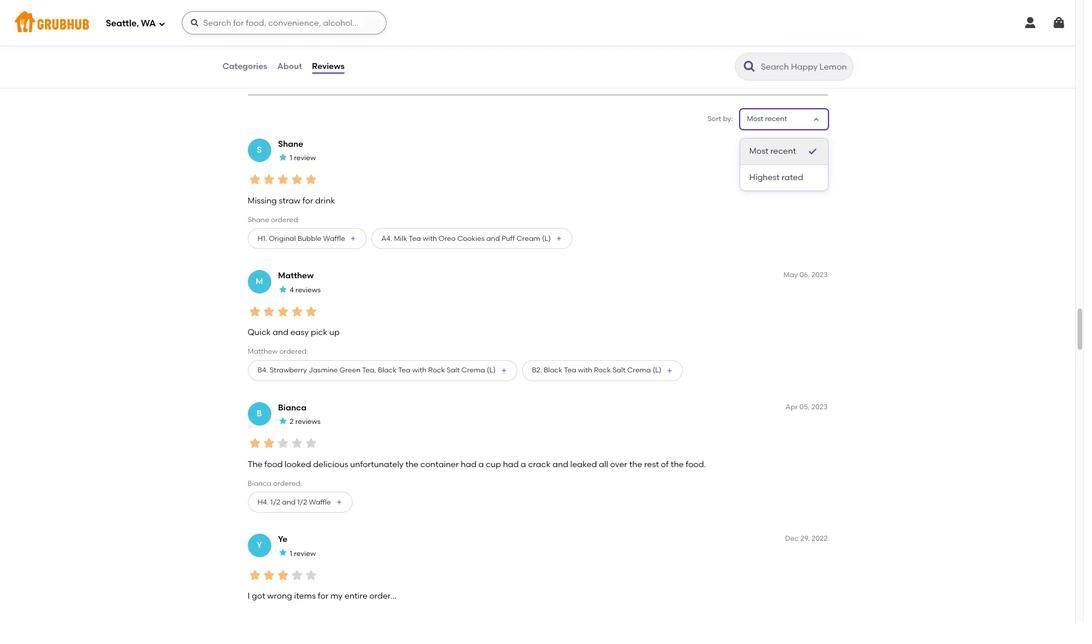 Task type: vqa. For each thing, say whether or not it's contained in the screenshot.
the right the Breakfast
no



Task type: describe. For each thing, give the bounding box(es) containing it.
time
[[322, 57, 337, 65]]

tea inside b4. strawberry jasmine green tea, black tea with rock salt crema (l) button
[[398, 366, 411, 374]]

food inside 91 good food
[[276, 57, 291, 65]]

h4. 1/2 and 1/2 waffle
[[258, 498, 331, 506]]

b
[[257, 409, 262, 419]]

tea for quick and easy pick up
[[564, 366, 577, 374]]

rock inside button
[[594, 366, 611, 374]]

of
[[661, 460, 669, 469]]

most recent inside most recent option
[[750, 146, 796, 156]]

green
[[340, 366, 361, 374]]

b4. strawberry jasmine green tea, black tea with rock salt crema (l)
[[258, 366, 496, 374]]

bianca for bianca ordered:
[[248, 480, 272, 488]]

rest
[[644, 460, 659, 469]]

plus icon image for a4. milk tea with oreo cookies and puff cream (l)
[[556, 235, 563, 242]]

oreo
[[439, 234, 456, 243]]

h4.
[[258, 498, 269, 506]]

my
[[331, 591, 343, 601]]

on
[[310, 57, 320, 65]]

m
[[256, 277, 263, 287]]

main navigation navigation
[[0, 0, 1076, 46]]

about button
[[277, 46, 303, 88]]

26,
[[800, 139, 810, 147]]

recent inside field
[[765, 115, 787, 123]]

Sort by: field
[[747, 114, 787, 124]]

check icon image
[[807, 146, 819, 157]]

3 the from the left
[[671, 460, 684, 469]]

05,
[[800, 403, 810, 411]]

reviews button
[[312, 46, 345, 88]]

easy
[[291, 328, 309, 338]]

ye
[[278, 535, 288, 545]]

original
[[269, 234, 296, 243]]

missing straw for drink
[[248, 196, 335, 206]]

plus icon image for b2. black tea with rock salt crema (l)
[[666, 367, 673, 374]]

the food looked delicious unfortunately the container had a cup had a crack and leaked all over the rest of the food.
[[248, 460, 706, 469]]

cup
[[486, 460, 501, 469]]

apr
[[786, 403, 798, 411]]

h4. 1/2 and 1/2 waffle button
[[248, 492, 353, 513]]

categories
[[223, 61, 267, 71]]

plus icon image for h4. 1/2 and 1/2 waffle
[[336, 499, 343, 506]]

2
[[290, 418, 294, 426]]

2 the from the left
[[629, 460, 642, 469]]

plus icon image for b4. strawberry jasmine green tea, black tea with rock salt crema (l)
[[500, 367, 508, 374]]

looked
[[285, 460, 311, 469]]

a4. milk tea with oreo cookies and puff cream (l) button
[[372, 228, 573, 249]]

about
[[277, 61, 302, 71]]

matthew ordered:
[[248, 348, 308, 356]]

y
[[257, 540, 262, 550]]

bianca ordered:
[[248, 480, 302, 488]]

recent inside option
[[771, 146, 796, 156]]

missing
[[248, 196, 277, 206]]

ordered: for and
[[280, 348, 308, 356]]

b2. black tea with rock salt crema (l)
[[532, 366, 662, 374]]

91 for 91 good food
[[255, 44, 263, 54]]

got
[[252, 591, 265, 601]]

29,
[[801, 535, 810, 543]]

sort
[[708, 115, 722, 123]]

good
[[255, 57, 274, 65]]

a4. milk tea with oreo cookies and puff cream (l)
[[382, 234, 551, 243]]

1 vertical spatial food
[[265, 460, 283, 469]]

0 vertical spatial for
[[303, 196, 313, 206]]

jasmine
[[309, 366, 338, 374]]

salt inside the b2. black tea with rock salt crema (l) button
[[613, 366, 626, 374]]

aug
[[785, 139, 799, 147]]

seattle, wa
[[106, 18, 156, 28]]

06,
[[800, 271, 810, 279]]

1 review for ye
[[290, 550, 316, 558]]

2023 for unfortunately
[[812, 403, 828, 411]]

with inside button
[[412, 366, 427, 374]]

review for shane
[[294, 154, 316, 162]]

cookies
[[457, 234, 485, 243]]

strawberry
[[270, 366, 307, 374]]

1 vertical spatial for
[[318, 591, 329, 601]]

294
[[255, 23, 269, 33]]

1 1/2 from the left
[[270, 498, 280, 506]]

straw
[[279, 196, 301, 206]]

most inside field
[[747, 115, 764, 123]]

may 06, 2023
[[784, 271, 828, 279]]

most inside option
[[750, 146, 769, 156]]

tea for missing straw for drink
[[409, 234, 421, 243]]

rock inside button
[[428, 366, 445, 374]]

most recent option
[[740, 138, 828, 165]]

the
[[248, 460, 263, 469]]

(l) inside button
[[542, 234, 551, 243]]

crack
[[528, 460, 551, 469]]

ordered: for straw
[[271, 216, 300, 224]]

4 reviews
[[290, 286, 321, 294]]

waffle inside button
[[323, 234, 345, 243]]

bianca for bianca
[[278, 403, 307, 413]]

delivery
[[310, 68, 336, 77]]

91 for 91
[[365, 44, 374, 54]]

b2. black tea with rock salt crema (l) button
[[522, 360, 683, 381]]

entire
[[345, 591, 368, 601]]

by:
[[723, 115, 733, 123]]



Task type: locate. For each thing, give the bounding box(es) containing it.
quick and easy pick up
[[248, 328, 340, 338]]

2023
[[812, 139, 828, 147], [812, 271, 828, 279], [812, 403, 828, 411]]

91 up good at the top left
[[255, 44, 263, 54]]

0 vertical spatial most
[[747, 115, 764, 123]]

ordered: up original
[[271, 216, 300, 224]]

0 horizontal spatial black
[[378, 366, 397, 374]]

ratings
[[271, 23, 298, 33]]

the
[[406, 460, 419, 469], [629, 460, 642, 469], [671, 460, 684, 469]]

plus icon image inside h1. original bubble waffle button
[[350, 235, 357, 242]]

2 a from the left
[[521, 460, 526, 469]]

food.
[[686, 460, 706, 469]]

the right of on the right bottom
[[671, 460, 684, 469]]

plus icon image inside a4. milk tea with oreo cookies and puff cream (l) button
[[556, 235, 563, 242]]

wrong
[[267, 591, 292, 601]]

(l) inside button
[[487, 366, 496, 374]]

1/2 down the bianca ordered:
[[297, 498, 307, 506]]

1 vertical spatial 1 review
[[290, 550, 316, 558]]

sort by:
[[708, 115, 733, 123]]

1/2 right h4.
[[270, 498, 280, 506]]

shane for shane
[[278, 139, 303, 149]]

2023 right 06,
[[812, 271, 828, 279]]

2 review from the top
[[294, 550, 316, 558]]

reviews for matthew
[[296, 286, 321, 294]]

most
[[747, 115, 764, 123], [750, 146, 769, 156]]

1/2
[[270, 498, 280, 506], [297, 498, 307, 506]]

0 vertical spatial matthew
[[278, 271, 314, 281]]

rock
[[428, 366, 445, 374], [594, 366, 611, 374]]

0 vertical spatial bianca
[[278, 403, 307, 413]]

shane ordered:
[[248, 216, 300, 224]]

ordered: for food
[[273, 480, 302, 488]]

waffle down the delicious
[[309, 498, 331, 506]]

reviews right 2
[[295, 418, 321, 426]]

1 for ye
[[290, 550, 292, 558]]

0 vertical spatial most recent
[[747, 115, 787, 123]]

matthew for matthew ordered:
[[248, 348, 278, 356]]

food right the
[[265, 460, 283, 469]]

shane up the h1.
[[248, 216, 269, 224]]

with inside button
[[423, 234, 437, 243]]

b2.
[[532, 366, 542, 374]]

salt inside b4. strawberry jasmine green tea, black tea with rock salt crema (l) button
[[447, 366, 460, 374]]

1 vertical spatial bianca
[[248, 480, 272, 488]]

0 horizontal spatial shane
[[248, 216, 269, 224]]

most up highest
[[750, 146, 769, 156]]

0 vertical spatial waffle
[[323, 234, 345, 243]]

1 reviews from the top
[[296, 286, 321, 294]]

2 rock from the left
[[594, 366, 611, 374]]

recent left the 26,
[[771, 146, 796, 156]]

1 black from the left
[[378, 366, 397, 374]]

had right "cup"
[[503, 460, 519, 469]]

puff
[[502, 234, 515, 243]]

and left puff
[[486, 234, 500, 243]]

2 crema from the left
[[627, 366, 651, 374]]

plus icon image
[[350, 235, 357, 242], [556, 235, 563, 242], [500, 367, 508, 374], [666, 367, 673, 374], [336, 499, 343, 506]]

plus icon image inside "h4. 1/2 and 1/2 waffle" button
[[336, 499, 343, 506]]

had left "cup"
[[461, 460, 477, 469]]

the left container
[[406, 460, 419, 469]]

review up "items"
[[294, 550, 316, 558]]

star icon image
[[255, 2, 271, 18], [271, 2, 287, 18], [287, 2, 304, 18], [304, 2, 320, 18], [320, 2, 337, 18], [278, 153, 287, 162], [248, 173, 262, 187], [262, 173, 276, 187], [276, 173, 290, 187], [290, 173, 304, 187], [304, 173, 318, 187], [278, 285, 287, 294], [248, 305, 262, 319], [262, 305, 276, 319], [276, 305, 290, 319], [290, 305, 304, 319], [304, 305, 318, 319], [278, 416, 287, 426], [248, 437, 262, 451], [262, 437, 276, 451], [276, 437, 290, 451], [290, 437, 304, 451], [304, 437, 318, 451], [278, 548, 287, 558], [248, 568, 262, 582], [262, 568, 276, 582], [276, 568, 290, 582], [290, 568, 304, 582], [304, 568, 318, 582]]

with left oreo
[[423, 234, 437, 243]]

and
[[486, 234, 500, 243], [273, 328, 289, 338], [553, 460, 569, 469], [282, 498, 296, 506]]

4
[[290, 286, 294, 294]]

h1. original bubble waffle
[[258, 234, 345, 243]]

shane for shane ordered:
[[248, 216, 269, 224]]

0 vertical spatial reviews
[[296, 286, 321, 294]]

b4.
[[258, 366, 268, 374]]

apr 05, 2023
[[786, 403, 828, 411]]

2 2023 from the top
[[812, 271, 828, 279]]

ordered: down 'quick and easy pick up'
[[280, 348, 308, 356]]

delicious
[[313, 460, 348, 469]]

Search Happy Lemon search field
[[760, 61, 850, 73]]

91 good food
[[255, 44, 291, 65]]

reviews right 4
[[296, 286, 321, 294]]

all
[[599, 460, 608, 469]]

most right by:
[[747, 115, 764, 123]]

black inside button
[[544, 366, 563, 374]]

svg image
[[1024, 16, 1038, 30], [1052, 16, 1066, 30], [158, 20, 165, 27]]

with for quick and easy pick up
[[578, 366, 592, 374]]

1 crema from the left
[[462, 366, 485, 374]]

2 91 from the left
[[365, 44, 374, 54]]

container
[[421, 460, 459, 469]]

2023 right '05,'
[[812, 403, 828, 411]]

1 vertical spatial ordered:
[[280, 348, 308, 356]]

black
[[378, 366, 397, 374], [544, 366, 563, 374]]

0 horizontal spatial the
[[406, 460, 419, 469]]

b4. strawberry jasmine green tea, black tea with rock salt crema (l) button
[[248, 360, 517, 381]]

1 right y
[[290, 550, 292, 558]]

1 vertical spatial most
[[750, 146, 769, 156]]

0 horizontal spatial svg image
[[158, 20, 165, 27]]

tea right the milk
[[409, 234, 421, 243]]

1 for shane
[[290, 154, 292, 162]]

1 2023 from the top
[[812, 139, 828, 147]]

review for ye
[[294, 550, 316, 558]]

1 vertical spatial matthew
[[248, 348, 278, 356]]

highest rated
[[750, 173, 804, 183]]

2 horizontal spatial the
[[671, 460, 684, 469]]

search icon image
[[743, 60, 757, 74]]

bubble
[[298, 234, 322, 243]]

1 horizontal spatial black
[[544, 366, 563, 374]]

1 vertical spatial 1
[[290, 550, 292, 558]]

matthew up b4.
[[248, 348, 278, 356]]

a left "cup"
[[479, 460, 484, 469]]

2 1 review from the top
[[290, 550, 316, 558]]

0 horizontal spatial bianca
[[248, 480, 272, 488]]

1 vertical spatial most recent
[[750, 146, 796, 156]]

i
[[248, 591, 250, 601]]

over
[[610, 460, 627, 469]]

and down the bianca ordered:
[[282, 498, 296, 506]]

reviews
[[312, 61, 345, 71]]

0 horizontal spatial 91
[[255, 44, 263, 54]]

1 vertical spatial review
[[294, 550, 316, 558]]

1 horizontal spatial the
[[629, 460, 642, 469]]

0 horizontal spatial a
[[479, 460, 484, 469]]

1 vertical spatial shane
[[248, 216, 269, 224]]

pick
[[311, 328, 327, 338]]

2023 for up
[[812, 271, 828, 279]]

a left crack
[[521, 460, 526, 469]]

matthew up 4
[[278, 271, 314, 281]]

2 black from the left
[[544, 366, 563, 374]]

leaked
[[570, 460, 597, 469]]

unfortunately
[[350, 460, 404, 469]]

drink
[[315, 196, 335, 206]]

2 1 from the top
[[290, 550, 292, 558]]

shane right s
[[278, 139, 303, 149]]

waffle
[[323, 234, 345, 243], [309, 498, 331, 506]]

1 vertical spatial recent
[[771, 146, 796, 156]]

for left my
[[318, 591, 329, 601]]

black right b2.
[[544, 366, 563, 374]]

reviews
[[296, 286, 321, 294], [295, 418, 321, 426]]

ordered: up h4. 1/2 and 1/2 waffle
[[273, 480, 302, 488]]

1 salt from the left
[[447, 366, 460, 374]]

2 reviews
[[290, 418, 321, 426]]

1 had from the left
[[461, 460, 477, 469]]

3 2023 from the top
[[812, 403, 828, 411]]

tea inside a4. milk tea with oreo cookies and puff cream (l) button
[[409, 234, 421, 243]]

and right crack
[[553, 460, 569, 469]]

with for missing straw for drink
[[423, 234, 437, 243]]

2 reviews from the top
[[295, 418, 321, 426]]

rated
[[782, 173, 804, 183]]

0 horizontal spatial 1/2
[[270, 498, 280, 506]]

with inside button
[[578, 366, 592, 374]]

most recent up aug
[[747, 115, 787, 123]]

black inside button
[[378, 366, 397, 374]]

food right good at the top left
[[276, 57, 291, 65]]

90 on time delivery
[[310, 44, 337, 77]]

with right the tea,
[[412, 366, 427, 374]]

plus icon image inside b4. strawberry jasmine green tea, black tea with rock salt crema (l) button
[[500, 367, 508, 374]]

categories button
[[222, 46, 268, 88]]

most recent
[[747, 115, 787, 123], [750, 146, 796, 156]]

2 vertical spatial ordered:
[[273, 480, 302, 488]]

crema inside button
[[627, 366, 651, 374]]

dec 29, 2022
[[785, 535, 828, 543]]

dec
[[785, 535, 799, 543]]

tea inside the b2. black tea with rock salt crema (l) button
[[564, 366, 577, 374]]

for
[[303, 196, 313, 206], [318, 591, 329, 601]]

91 inside 91 good food
[[255, 44, 263, 54]]

0 horizontal spatial for
[[303, 196, 313, 206]]

black right the tea,
[[378, 366, 397, 374]]

1 horizontal spatial a
[[521, 460, 526, 469]]

1 horizontal spatial 1/2
[[297, 498, 307, 506]]

91 right "reviews" button
[[365, 44, 374, 54]]

plus icon image for h1. original bubble waffle
[[350, 235, 357, 242]]

2 vertical spatial 2023
[[812, 403, 828, 411]]

0 vertical spatial 1 review
[[290, 154, 316, 162]]

milk
[[394, 234, 407, 243]]

h1. original bubble waffle button
[[248, 228, 367, 249]]

tea right b2.
[[564, 366, 577, 374]]

0 horizontal spatial rock
[[428, 366, 445, 374]]

2 salt from the left
[[613, 366, 626, 374]]

0 horizontal spatial salt
[[447, 366, 460, 374]]

up
[[329, 328, 340, 338]]

2 had from the left
[[503, 460, 519, 469]]

s
[[257, 145, 262, 155]]

1 review up "items"
[[290, 550, 316, 558]]

highest
[[750, 173, 780, 183]]

order…
[[370, 591, 397, 601]]

0 horizontal spatial crema
[[462, 366, 485, 374]]

most recent up 'highest rated'
[[750, 146, 796, 156]]

2023 right the 26,
[[812, 139, 828, 147]]

294 ratings
[[255, 23, 298, 33]]

0 vertical spatial food
[[276, 57, 291, 65]]

quick
[[248, 328, 271, 338]]

matthew for matthew
[[278, 271, 314, 281]]

1 the from the left
[[406, 460, 419, 469]]

2 horizontal spatial svg image
[[1052, 16, 1066, 30]]

1 horizontal spatial shane
[[278, 139, 303, 149]]

1 horizontal spatial svg image
[[1024, 16, 1038, 30]]

1 horizontal spatial crema
[[627, 366, 651, 374]]

1 horizontal spatial salt
[[613, 366, 626, 374]]

items
[[294, 591, 316, 601]]

1 1 from the top
[[290, 154, 292, 162]]

review up the missing straw for drink
[[294, 154, 316, 162]]

1 vertical spatial 2023
[[812, 271, 828, 279]]

1 horizontal spatial bianca
[[278, 403, 307, 413]]

1 review for shane
[[290, 154, 316, 162]]

1 rock from the left
[[428, 366, 445, 374]]

a4.
[[382, 234, 392, 243]]

0 horizontal spatial (l)
[[487, 366, 496, 374]]

1 1 review from the top
[[290, 154, 316, 162]]

2 horizontal spatial (l)
[[653, 366, 662, 374]]

wa
[[141, 18, 156, 28]]

cream
[[517, 234, 540, 243]]

reviews for bianca
[[295, 418, 321, 426]]

svg image
[[190, 18, 199, 27]]

waffle right "bubble"
[[323, 234, 345, 243]]

1 91 from the left
[[255, 44, 263, 54]]

1 horizontal spatial (l)
[[542, 234, 551, 243]]

aug 26, 2023
[[785, 139, 828, 147]]

(l) inside button
[[653, 366, 662, 374]]

seattle,
[[106, 18, 139, 28]]

caret down icon image
[[812, 115, 821, 124]]

had
[[461, 460, 477, 469], [503, 460, 519, 469]]

with right b2.
[[578, 366, 592, 374]]

0 vertical spatial 2023
[[812, 139, 828, 147]]

1 horizontal spatial had
[[503, 460, 519, 469]]

with
[[423, 234, 437, 243], [412, 366, 427, 374], [578, 366, 592, 374]]

1 vertical spatial waffle
[[309, 498, 331, 506]]

1 a from the left
[[479, 460, 484, 469]]

1 horizontal spatial for
[[318, 591, 329, 601]]

recent up aug
[[765, 115, 787, 123]]

0 vertical spatial ordered:
[[271, 216, 300, 224]]

the left rest
[[629, 460, 642, 469]]

1 review up the missing straw for drink
[[290, 154, 316, 162]]

tea,
[[362, 366, 376, 374]]

0 vertical spatial shane
[[278, 139, 303, 149]]

1 review from the top
[[294, 154, 316, 162]]

1
[[290, 154, 292, 162], [290, 550, 292, 558]]

bianca up h4.
[[248, 480, 272, 488]]

1 horizontal spatial rock
[[594, 366, 611, 374]]

plus icon image inside the b2. black tea with rock salt crema (l) button
[[666, 367, 673, 374]]

salt
[[447, 366, 460, 374], [613, 366, 626, 374]]

a
[[479, 460, 484, 469], [521, 460, 526, 469]]

shane
[[278, 139, 303, 149], [248, 216, 269, 224]]

review
[[294, 154, 316, 162], [294, 550, 316, 558]]

recent
[[765, 115, 787, 123], [771, 146, 796, 156]]

and left easy
[[273, 328, 289, 338]]

crema
[[462, 366, 485, 374], [627, 366, 651, 374]]

i got wrong items for my entire order…
[[248, 591, 397, 601]]

h1.
[[258, 234, 267, 243]]

0 horizontal spatial had
[[461, 460, 477, 469]]

matthew
[[278, 271, 314, 281], [248, 348, 278, 356]]

tea right the tea,
[[398, 366, 411, 374]]

0 vertical spatial recent
[[765, 115, 787, 123]]

bianca up 2
[[278, 403, 307, 413]]

2 1/2 from the left
[[297, 498, 307, 506]]

for left drink
[[303, 196, 313, 206]]

1 horizontal spatial 91
[[365, 44, 374, 54]]

crema inside button
[[462, 366, 485, 374]]

1 right s
[[290, 154, 292, 162]]

0 vertical spatial 1
[[290, 154, 292, 162]]

waffle inside button
[[309, 498, 331, 506]]

1 vertical spatial reviews
[[295, 418, 321, 426]]

0 vertical spatial review
[[294, 154, 316, 162]]

Search for food, convenience, alcohol... search field
[[182, 11, 386, 35]]



